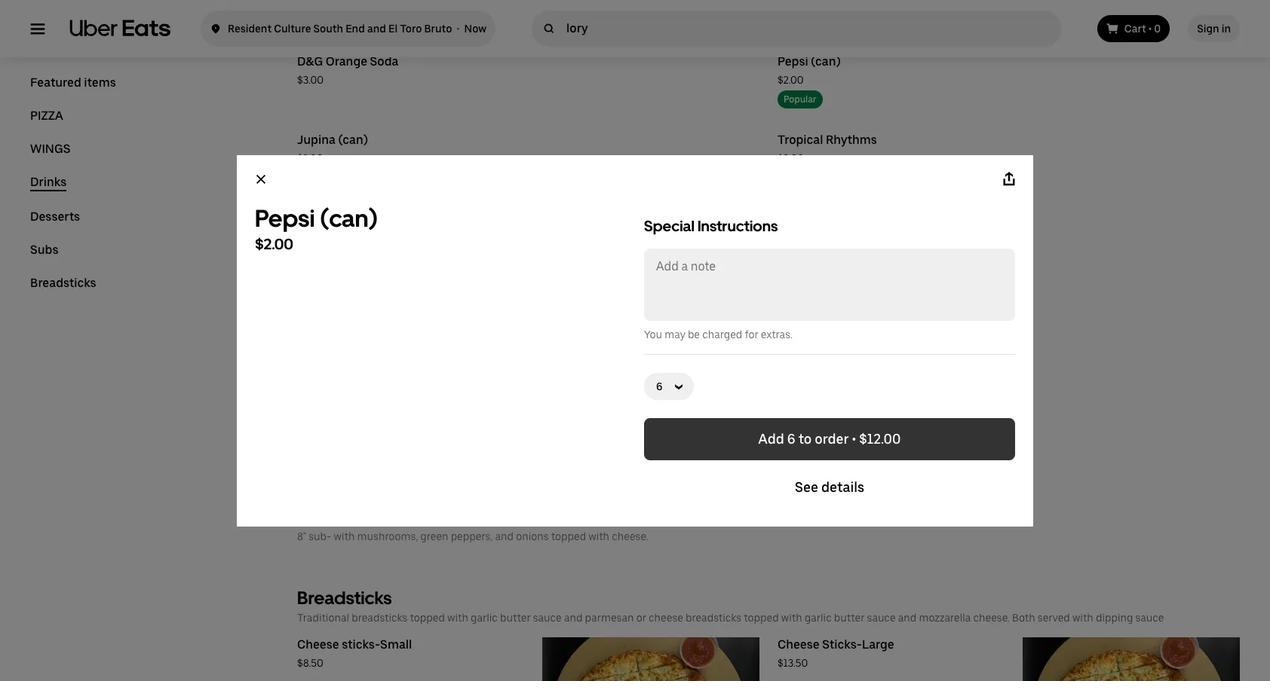 Task type: locate. For each thing, give the bounding box(es) containing it.
wings button
[[30, 142, 71, 157]]

pepsi (can) $2.00 down close image
[[255, 204, 378, 253]]

sign in link
[[1188, 15, 1240, 42]]

0 horizontal spatial garlic
[[471, 613, 498, 625]]

0 vertical spatial cheese.
[[612, 531, 649, 543]]

1 horizontal spatial breadsticks
[[297, 588, 392, 610]]

0 horizontal spatial $2.00
[[255, 235, 293, 253]]

• left 0
[[1149, 23, 1152, 35]]

breadsticks up small
[[352, 613, 408, 625]]

$2.00 up "popular"
[[778, 74, 804, 86]]

close image
[[255, 173, 267, 185]]

1 vertical spatial (can)
[[338, 133, 368, 147]]

1 vertical spatial drinks
[[30, 175, 67, 189]]

0 vertical spatial breadsticks
[[30, 276, 96, 290]]

1 garlic from the left
[[471, 613, 498, 625]]

el
[[388, 23, 398, 35]]

south
[[313, 23, 343, 35]]

$3.00 inside tropical rhythms $3.00
[[778, 152, 804, 164]]

$2.00 for pepsi (can)
[[255, 235, 293, 253]]

0 horizontal spatial topped
[[410, 613, 445, 625]]

cheese
[[649, 613, 683, 625]]

topped right onions
[[551, 531, 586, 543]]

breadsticks inside navigation
[[30, 276, 96, 290]]

uber eats home image
[[69, 20, 170, 38]]

desserts down jupina (can) $2.00 at the left of the page
[[297, 209, 371, 231]]

drinks button
[[30, 175, 67, 192]]

may
[[665, 329, 686, 341]]

2 vertical spatial $2.00
[[255, 235, 293, 253]]

(can) inside 'dialog' dialog
[[320, 204, 378, 233]]

in
[[1222, 23, 1231, 35]]

breadsticks for breadsticks
[[30, 276, 96, 290]]

2 horizontal spatial sauce
[[1136, 613, 1164, 625]]

$3.00
[[297, 74, 324, 86], [778, 152, 804, 164]]

pepsi up "popular"
[[778, 54, 808, 69]]

1 horizontal spatial breadsticks
[[686, 613, 742, 625]]

$3.00 down tropical
[[778, 152, 804, 164]]

1 vertical spatial cheese.
[[974, 613, 1010, 625]]

mushrooms,
[[357, 531, 418, 543]]

topped up small
[[410, 613, 445, 625]]

special instructions
[[644, 217, 778, 235]]

$2.00 inside 'dialog' dialog
[[255, 235, 293, 253]]

0 vertical spatial $3.00
[[297, 74, 324, 86]]

sauce up large
[[867, 613, 896, 625]]

• right order
[[852, 431, 856, 447]]

featured items
[[30, 75, 116, 90]]

0 horizontal spatial cheese.
[[612, 531, 649, 543]]

1 horizontal spatial garlic
[[805, 613, 832, 625]]

drinks up the d&g
[[297, 19, 348, 41]]

pepsi (can) $2.00 inside 'dialog' dialog
[[255, 204, 378, 253]]

1 vertical spatial pepsi
[[255, 204, 315, 233]]

•
[[457, 23, 460, 35], [1149, 23, 1152, 35], [852, 431, 856, 447]]

and left parmesan
[[564, 613, 583, 625]]

2 cheese from the left
[[778, 638, 820, 653]]

featured items button
[[30, 75, 116, 91]]

0 horizontal spatial pepsi
[[255, 204, 315, 233]]

or
[[636, 613, 646, 625]]

1 horizontal spatial butter
[[834, 613, 865, 625]]

soda
[[370, 54, 399, 69]]

breadsticks right 'cheese'
[[686, 613, 742, 625]]

(can) for jupina (can)
[[338, 133, 368, 147]]

sauce
[[533, 613, 562, 625], [867, 613, 896, 625], [1136, 613, 1164, 625]]

$8.50
[[297, 658, 323, 670]]

0 horizontal spatial desserts
[[30, 210, 80, 224]]

sticks-
[[822, 638, 862, 653]]

cheese inside cheese sticks-large $13.50
[[778, 638, 820, 653]]

and
[[367, 23, 386, 35], [495, 531, 514, 543], [564, 613, 583, 625], [898, 613, 917, 625]]

cheese
[[297, 638, 339, 653], [778, 638, 820, 653]]

cheese up $8.50
[[297, 638, 339, 653]]

desserts button
[[30, 210, 80, 225]]

1 horizontal spatial •
[[852, 431, 856, 447]]

• left now
[[457, 23, 460, 35]]

0 horizontal spatial cheese
[[297, 638, 339, 653]]

cart
[[1125, 23, 1146, 35]]

$2.00
[[778, 74, 804, 86], [297, 152, 323, 164], [255, 235, 293, 253]]

0 horizontal spatial butter
[[500, 613, 531, 625]]

be
[[688, 329, 700, 341]]

breadsticks
[[352, 613, 408, 625], [686, 613, 742, 625]]

breadsticks down subs button
[[30, 276, 96, 290]]

(can) up "popular"
[[811, 54, 841, 69]]

cheese inside cheese sticks-small $8.50
[[297, 638, 339, 653]]

1 horizontal spatial drinks
[[297, 19, 348, 41]]

1 horizontal spatial cheese.
[[974, 613, 1010, 625]]

add
[[759, 431, 784, 447]]

to
[[799, 431, 812, 447]]

2 sauce from the left
[[867, 613, 896, 625]]

subs button
[[30, 243, 59, 258]]

2 vertical spatial (can)
[[320, 204, 378, 233]]

pepsi (can) $2.00 up "popular"
[[778, 54, 841, 86]]

$2.00 down the jupina
[[297, 152, 323, 164]]

and left onions
[[495, 531, 514, 543]]

served
[[1038, 613, 1070, 625]]

pepsi down close image
[[255, 204, 315, 233]]

(can) inside jupina (can) $2.00
[[338, 133, 368, 147]]

0 horizontal spatial sauce
[[533, 613, 562, 625]]

Add a note text field
[[646, 250, 1014, 319]]

drinks down "wings" button
[[30, 175, 67, 189]]

1 vertical spatial $2.00
[[297, 152, 323, 164]]

desserts down drinks button in the top left of the page
[[30, 210, 80, 224]]

3 sauce from the left
[[1136, 613, 1164, 625]]

order
[[815, 431, 849, 447]]

see
[[795, 479, 819, 495]]

jupina (can) $2.00
[[297, 133, 368, 164]]

0 vertical spatial pepsi (can) $2.00
[[778, 54, 841, 86]]

pizza button
[[30, 109, 63, 124]]

tropical
[[778, 133, 823, 147]]

0 vertical spatial (can)
[[811, 54, 841, 69]]

pepsi (can) $2.00
[[778, 54, 841, 86], [255, 204, 378, 253]]

$3.00 down the d&g
[[297, 74, 324, 86]]

sauce left parmesan
[[533, 613, 562, 625]]

instructions
[[698, 217, 778, 235]]

cheese up $13.50
[[778, 638, 820, 653]]

(can) for pepsi (can)
[[320, 204, 378, 233]]

$2.00 inside jupina (can) $2.00
[[297, 152, 323, 164]]

you
[[644, 329, 662, 341]]

2 breadsticks from the left
[[686, 613, 742, 625]]

jupina
[[297, 133, 336, 147]]

0 horizontal spatial $3.00
[[297, 74, 324, 86]]

sticks-
[[342, 638, 380, 653]]

rhythms
[[826, 133, 877, 147]]

0 horizontal spatial drinks
[[30, 175, 67, 189]]

pepsi
[[778, 54, 808, 69], [255, 204, 315, 233]]

and left mozzarella
[[898, 613, 917, 625]]

culture
[[274, 23, 311, 35]]

0 horizontal spatial pepsi (can) $2.00
[[255, 204, 378, 253]]

• inside 'dialog' dialog
[[852, 431, 856, 447]]

subs
[[30, 243, 59, 257]]

$2.00 down close image
[[255, 235, 293, 253]]

1 vertical spatial $3.00
[[778, 152, 804, 164]]

1 horizontal spatial $2.00
[[297, 152, 323, 164]]

0 vertical spatial $2.00
[[778, 74, 804, 86]]

cheese. inside breadsticks traditional breadsticks topped with garlic butter sauce and parmesan or cheese breadsticks topped with garlic butter sauce and mozzarella cheese. both served with dipping sauce
[[974, 613, 1010, 625]]

topped
[[551, 531, 586, 543], [410, 613, 445, 625], [744, 613, 779, 625]]

breadsticks up traditional
[[297, 588, 392, 610]]

butter
[[500, 613, 531, 625], [834, 613, 865, 625]]

1 horizontal spatial sauce
[[867, 613, 896, 625]]

1 horizontal spatial cheese
[[778, 638, 820, 653]]

dipping
[[1096, 613, 1133, 625]]

garlic
[[471, 613, 498, 625], [805, 613, 832, 625]]

1 horizontal spatial pepsi
[[778, 54, 808, 69]]

both
[[1012, 613, 1036, 625]]

with
[[334, 531, 355, 543], [589, 531, 610, 543], [447, 613, 468, 625], [781, 613, 802, 625], [1073, 613, 1094, 625]]

2 horizontal spatial •
[[1149, 23, 1152, 35]]

(can) right the jupina
[[338, 133, 368, 147]]

1 horizontal spatial $3.00
[[778, 152, 804, 164]]

cheese.
[[612, 531, 649, 543], [974, 613, 1010, 625]]

topped up $13.50
[[744, 613, 779, 625]]

navigation
[[30, 75, 261, 309]]

1 vertical spatial breadsticks
[[297, 588, 392, 610]]

mozzarella
[[919, 613, 971, 625]]

breadsticks inside breadsticks traditional breadsticks topped with garlic butter sauce and parmesan or cheese breadsticks topped with garlic butter sauce and mozzarella cheese. both served with dipping sauce
[[297, 588, 392, 610]]

1 cheese from the left
[[297, 638, 339, 653]]

drinks
[[297, 19, 348, 41], [30, 175, 67, 189]]

items
[[84, 75, 116, 90]]

special
[[644, 217, 695, 235]]

(can)
[[811, 54, 841, 69], [338, 133, 368, 147], [320, 204, 378, 233]]

0 horizontal spatial breadsticks
[[30, 276, 96, 290]]

sauce right "dipping"
[[1136, 613, 1164, 625]]

1 horizontal spatial topped
[[551, 531, 586, 543]]

breadsticks for breadsticks traditional breadsticks topped with garlic butter sauce and parmesan or cheese breadsticks topped with garlic butter sauce and mozzarella cheese. both served with dipping sauce
[[297, 588, 392, 610]]

1 vertical spatial pepsi (can) $2.00
[[255, 204, 378, 253]]

topped inside $11.00 8" sub- with mushrooms, green peppers, and onions topped with cheese.
[[551, 531, 586, 543]]

8"
[[297, 531, 306, 543]]

resident culture south end and el toro bruto • now
[[228, 23, 487, 35]]

0 horizontal spatial breadsticks
[[352, 613, 408, 625]]

(can) down jupina (can) $2.00 at the left of the page
[[320, 204, 378, 233]]

$11.00
[[297, 513, 328, 525]]

breadsticks
[[30, 276, 96, 290], [297, 588, 392, 610]]



Task type: vqa. For each thing, say whether or not it's contained in the screenshot.
Drinks button
yes



Task type: describe. For each thing, give the bounding box(es) containing it.
share ios image
[[1002, 172, 1017, 187]]

$2.00 for jupina (can)
[[297, 152, 323, 164]]

breadsticks traditional breadsticks topped with garlic butter sauce and parmesan or cheese breadsticks topped with garlic butter sauce and mozzarella cheese. both served with dipping sauce
[[297, 588, 1164, 625]]

and left el on the top left of page
[[367, 23, 386, 35]]

and inside $11.00 8" sub- with mushrooms, green peppers, and onions topped with cheese.
[[495, 531, 514, 543]]

popular
[[784, 94, 817, 105]]

1 breadsticks from the left
[[352, 613, 408, 625]]

bruto
[[424, 23, 452, 35]]

cheese. inside $11.00 8" sub- with mushrooms, green peppers, and onions topped with cheese.
[[612, 531, 649, 543]]

peppers,
[[451, 531, 493, 543]]

0 horizontal spatial •
[[457, 23, 460, 35]]

x button
[[243, 161, 279, 197]]

$12.00
[[859, 431, 901, 447]]

2 butter from the left
[[834, 613, 865, 625]]

1 horizontal spatial pepsi (can) $2.00
[[778, 54, 841, 86]]

cheese sticks-small $8.50
[[297, 638, 412, 670]]

extras.
[[761, 329, 793, 341]]

see details button
[[644, 467, 1015, 509]]

drinks inside navigation
[[30, 175, 67, 189]]

toro
[[400, 23, 422, 35]]

resident
[[228, 23, 272, 35]]

sign
[[1197, 23, 1220, 35]]

$13.50
[[778, 658, 808, 670]]

charged
[[702, 329, 743, 341]]

details
[[821, 479, 865, 495]]

navigation containing featured items
[[30, 75, 261, 309]]

sign in
[[1197, 23, 1231, 35]]

1 sauce from the left
[[533, 613, 562, 625]]

traditional
[[297, 613, 349, 625]]

desserts inside navigation
[[30, 210, 80, 224]]

2 horizontal spatial topped
[[744, 613, 779, 625]]

large
[[862, 638, 894, 653]]

featured
[[30, 75, 81, 90]]

deliver to image
[[210, 20, 222, 38]]

for
[[745, 329, 759, 341]]

1 butter from the left
[[500, 613, 531, 625]]

2 garlic from the left
[[805, 613, 832, 625]]

add 6 to order • $12.00
[[759, 431, 901, 447]]

green
[[420, 531, 449, 543]]

breadsticks button
[[30, 276, 96, 291]]

orange
[[326, 54, 367, 69]]

6
[[787, 431, 796, 447]]

d&g
[[297, 54, 323, 69]]

main navigation menu image
[[30, 21, 45, 36]]

d&g orange soda $3.00
[[297, 54, 399, 86]]

pizza
[[30, 109, 63, 123]]

$3.00 inside d&g orange soda $3.00
[[297, 74, 324, 86]]

0 vertical spatial drinks
[[297, 19, 348, 41]]

0
[[1154, 23, 1161, 35]]

parmesan
[[585, 613, 634, 625]]

0 vertical spatial pepsi
[[778, 54, 808, 69]]

cart • 0
[[1125, 23, 1161, 35]]

cheese for cheese sticks-small
[[297, 638, 339, 653]]

pepsi inside 'dialog' dialog
[[255, 204, 315, 233]]

end
[[346, 23, 365, 35]]

see details
[[795, 479, 865, 495]]

small
[[380, 638, 412, 653]]

tropical rhythms $3.00
[[778, 133, 877, 164]]

cheese sticks-large $13.50
[[778, 638, 894, 670]]

you may be charged for extras.
[[644, 329, 793, 341]]

sub-
[[309, 531, 332, 543]]

$11.00 8" sub- with mushrooms, green peppers, and onions topped with cheese.
[[297, 513, 649, 543]]

dialog dialog
[[237, 155, 1034, 527]]

share ios button
[[991, 161, 1027, 197]]

1 horizontal spatial desserts
[[297, 209, 371, 231]]

cheese for cheese sticks-large
[[778, 638, 820, 653]]

wings
[[30, 142, 71, 156]]

onions
[[516, 531, 549, 543]]

now
[[464, 23, 487, 35]]

2 horizontal spatial $2.00
[[778, 74, 804, 86]]



